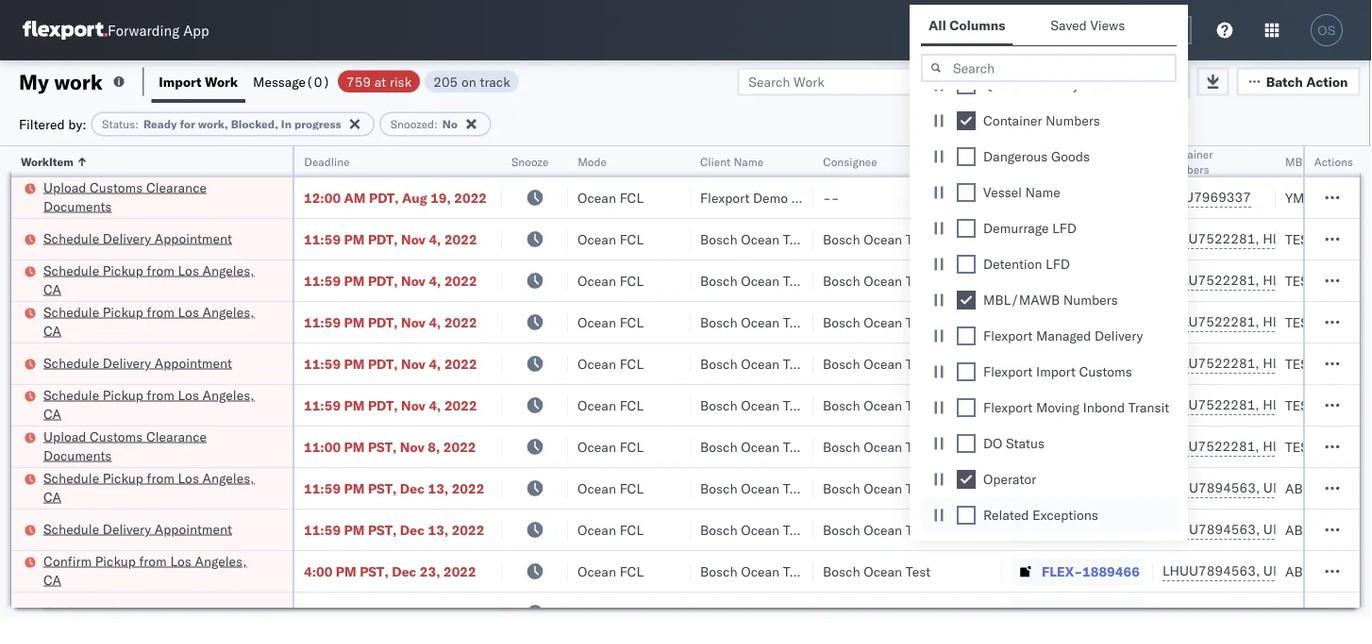 Task type: locate. For each thing, give the bounding box(es) containing it.
consignee up --
[[823, 154, 877, 168]]

2022
[[454, 189, 487, 206], [444, 231, 477, 247], [444, 272, 477, 289], [444, 314, 477, 330], [444, 355, 477, 372], [444, 397, 477, 413], [443, 438, 476, 455], [452, 480, 485, 496], [452, 521, 485, 538], [444, 563, 476, 579]]

flexport down the flexport managed delivery
[[983, 363, 1033, 380]]

2022 for confirm pickup from los angeles, ca button
[[444, 563, 476, 579]]

1846748 down '1660288' at the top right of page
[[1083, 231, 1140, 247]]

0 vertical spatial lfd
[[1052, 220, 1077, 236]]

4 hlxu6269489, from the top
[[1263, 355, 1360, 371]]

5 fcl from the top
[[620, 355, 644, 372]]

flex-1846748 down inbond
[[1042, 438, 1140, 455]]

container
[[983, 112, 1042, 129], [1163, 147, 1213, 161]]

0 vertical spatial 1889466
[[1083, 480, 1140, 496]]

pdt, for 1st schedule pickup from los angeles, ca link from the top of the page
[[368, 272, 398, 289]]

1846748 down inbond
[[1083, 438, 1140, 455]]

1889466 for schedule pickup from los angeles, ca
[[1083, 480, 1140, 496]]

ocean fcl
[[578, 189, 644, 206], [578, 231, 644, 247], [578, 272, 644, 289], [578, 314, 644, 330], [578, 355, 644, 372], [578, 397, 644, 413], [578, 438, 644, 455], [578, 480, 644, 496], [578, 521, 644, 538], [578, 563, 644, 579]]

numbers up managed
[[1063, 292, 1118, 308]]

11:59
[[304, 231, 341, 247], [304, 272, 341, 289], [304, 314, 341, 330], [304, 355, 341, 372], [304, 397, 341, 413], [304, 480, 341, 496], [304, 521, 341, 538]]

11:59 pm pdt, nov 4, 2022 for 2nd the schedule pickup from los angeles, ca button from the bottom of the page
[[304, 397, 477, 413]]

Search Work text field
[[737, 67, 943, 96]]

1 vertical spatial mbl/mawb
[[983, 292, 1060, 308]]

2 test123456 from the top
[[1285, 272, 1365, 289]]

am
[[344, 189, 366, 206]]

flex-1846748 down flex-1660288
[[1042, 231, 1140, 247]]

3 schedule from the top
[[43, 303, 99, 320]]

4 ca from the top
[[43, 488, 61, 505]]

all
[[929, 17, 946, 34]]

1 horizontal spatial container
[[1163, 147, 1213, 161]]

13, up 23,
[[428, 521, 449, 538]]

2 vertical spatial lhuu7894563, uetu5238478
[[1163, 562, 1355, 579]]

pm for schedule delivery appointment link for 11:59 pm pst, dec 13, 2022
[[344, 521, 365, 538]]

exceptions
[[1033, 507, 1098, 523]]

pickup
[[103, 262, 143, 278], [103, 303, 143, 320], [103, 386, 143, 403], [103, 470, 143, 486], [95, 553, 136, 569]]

flex- down mbl/mawb numbers
[[1042, 314, 1083, 330]]

4 fcl from the top
[[620, 314, 644, 330]]

0 vertical spatial abcdefg784
[[1285, 480, 1371, 496]]

ocean fcl for 12:00 am pdt, aug 19, 2022 the upload customs clearance documents link
[[578, 189, 644, 206]]

fcl for the upload customs clearance documents link associated with 11:00 pm pst, nov 8, 2022
[[620, 438, 644, 455]]

13, down 8,
[[428, 480, 449, 496]]

0 vertical spatial status
[[102, 117, 135, 131]]

uetu5238478 for schedule pickup from los angeles, ca
[[1264, 479, 1355, 496]]

1 ceau7522281, from the top
[[1163, 230, 1260, 247]]

7 11:59 from the top
[[304, 521, 341, 538]]

2 schedule pickup from los angeles, ca from the top
[[43, 303, 254, 339]]

11:59 for schedule delivery appointment link corresponding to 11:59 pm pdt, nov 4, 2022
[[304, 355, 341, 372]]

3 hlxu6269489, from the top
[[1263, 313, 1360, 330]]

clearance for 11:00 pm pst, nov 8, 2022
[[146, 428, 207, 445]]

2 4, from the top
[[429, 272, 441, 289]]

759 at risk
[[346, 73, 412, 90]]

1 1846748 from the top
[[1083, 231, 1140, 247]]

confirm
[[43, 553, 92, 569]]

1846748 right moving
[[1083, 397, 1140, 413]]

None checkbox
[[957, 76, 976, 94], [957, 111, 976, 130], [957, 219, 976, 238], [957, 398, 976, 417], [957, 434, 976, 453], [957, 470, 976, 489], [957, 506, 976, 525], [957, 76, 976, 94], [957, 111, 976, 130], [957, 219, 976, 238], [957, 398, 976, 417], [957, 434, 976, 453], [957, 470, 976, 489], [957, 506, 976, 525]]

flex- down flex id "button" at the right top
[[1042, 189, 1083, 206]]

pst, down 11:00 pm pst, nov 8, 2022
[[368, 480, 397, 496]]

6 ocean fcl from the top
[[578, 397, 644, 413]]

test
[[783, 231, 808, 247], [906, 231, 931, 247], [783, 272, 808, 289], [906, 272, 931, 289], [783, 314, 808, 330], [906, 314, 931, 330], [783, 355, 808, 372], [906, 355, 931, 372], [783, 397, 808, 413], [906, 397, 931, 413], [783, 438, 808, 455], [906, 438, 931, 455], [783, 480, 808, 496], [906, 480, 931, 496], [783, 521, 808, 538], [906, 521, 931, 538], [783, 563, 808, 579], [906, 563, 931, 579]]

from inside 'confirm pickup from los angeles, ca'
[[139, 553, 167, 569]]

11:59 pm pst, dec 13, 2022 down 11:00 pm pst, nov 8, 2022
[[304, 480, 485, 496]]

los for 1st the schedule pickup from los angeles, ca button from the top
[[178, 262, 199, 278]]

flex- down the flexport managed delivery
[[1042, 355, 1083, 372]]

resize handle column header
[[270, 146, 293, 619], [479, 146, 502, 619], [545, 146, 568, 619], [668, 146, 691, 619], [791, 146, 814, 619], [980, 146, 1002, 619], [1131, 146, 1153, 619], [1253, 146, 1276, 619], [1337, 146, 1360, 619]]

3 ceau7522281, from the top
[[1163, 313, 1260, 330]]

resize handle column header for workitem
[[270, 146, 293, 619]]

appointment for 11:59 pm pst, dec 13, 2022
[[155, 520, 232, 537]]

from for 2nd schedule pickup from los angeles, ca link from the bottom of the page
[[147, 386, 174, 403]]

3 flex-1846748 from the top
[[1042, 314, 1140, 330]]

ca for 1st schedule pickup from los angeles, ca link from the top of the page
[[43, 281, 61, 297]]

ca for 2nd schedule pickup from los angeles, ca link from the bottom of the page
[[43, 405, 61, 422]]

0 vertical spatial appointment
[[155, 230, 232, 246]]

4, for 3rd the schedule pickup from los angeles, ca button from the bottom
[[429, 314, 441, 330]]

12:00
[[304, 189, 341, 206]]

0 horizontal spatial mbl/mawb
[[983, 292, 1060, 308]]

0 vertical spatial dec
[[400, 480, 425, 496]]

test123456 for 2nd schedule pickup from los angeles, ca link from the bottom of the page
[[1285, 397, 1365, 413]]

7 ocean fcl from the top
[[578, 438, 644, 455]]

vessel
[[983, 184, 1022, 201]]

flex- for the upload customs clearance documents link associated with 11:00 pm pst, nov 8, 2022
[[1042, 438, 1083, 455]]

1 horizontal spatial import
[[1036, 363, 1076, 380]]

flex-1846748 up mbl/mawb numbers
[[1042, 272, 1140, 289]]

0 vertical spatial schedule delivery appointment button
[[43, 229, 232, 250]]

h
[[1363, 230, 1371, 247], [1363, 272, 1371, 288], [1363, 313, 1371, 330], [1363, 355, 1371, 371], [1363, 396, 1371, 413], [1363, 438, 1371, 454]]

1 vertical spatial uetu5238478
[[1264, 521, 1355, 537]]

abcdefg784 for schedule pickup from los angeles, ca
[[1285, 480, 1371, 496]]

schedule pickup from los angeles, ca link
[[43, 261, 268, 299], [43, 302, 268, 340], [43, 386, 268, 423], [43, 469, 268, 506]]

2 appointment from the top
[[155, 354, 232, 371]]

batch action
[[1266, 73, 1348, 90]]

4 schedule pickup from los angeles, ca from the top
[[43, 470, 254, 505]]

1 lhuu7894563, uetu5238478 from the top
[[1163, 479, 1355, 496]]

fcl for schedule delivery appointment link for 11:59 pm pst, dec 13, 2022
[[620, 521, 644, 538]]

1 appointment from the top
[[155, 230, 232, 246]]

container up dangerous at top right
[[983, 112, 1042, 129]]

mbl/mawb numbers
[[983, 292, 1118, 308]]

nov for the upload customs clearance documents link associated with 11:00 pm pst, nov 8, 2022
[[400, 438, 425, 455]]

quoted
[[983, 76, 1027, 93]]

2 vertical spatial schedule delivery appointment button
[[43, 520, 232, 540]]

1 resize handle column header from the left
[[270, 146, 293, 619]]

1 ca from the top
[[43, 281, 61, 297]]

5 hlxu6269489, from the top
[[1263, 396, 1360, 413]]

consignee right 'demo'
[[792, 189, 855, 206]]

flex-1889466
[[1042, 480, 1140, 496], [1042, 521, 1140, 538], [1042, 563, 1140, 579]]

4 11:59 pm pdt, nov 4, 2022 from the top
[[304, 355, 477, 372]]

0 horizontal spatial :
[[135, 117, 139, 131]]

lhuu7894563, uetu5238478
[[1163, 479, 1355, 496], [1163, 521, 1355, 537], [1163, 562, 1355, 579]]

dangerous goods
[[983, 148, 1090, 165]]

flex-1846748 down managed
[[1042, 355, 1140, 372]]

0 vertical spatial flex-1889466
[[1042, 480, 1140, 496]]

fcl for schedule delivery appointment link corresponding to 11:59 pm pdt, nov 4, 2022
[[620, 355, 644, 372]]

1846748 down mbl/mawb numbers
[[1083, 314, 1140, 330]]

2 vertical spatial appointment
[[155, 520, 232, 537]]

filtered
[[19, 116, 65, 132]]

1 vertical spatial upload
[[43, 428, 86, 445]]

0 horizontal spatial status
[[102, 117, 135, 131]]

schedule delivery appointment button for 11:59 pm pdt, nov 4, 2022
[[43, 353, 232, 374]]

columns
[[950, 17, 1006, 34]]

in
[[281, 117, 292, 131]]

schedule for schedule delivery appointment link corresponding to 11:59 pm pdt, nov 4, 2022
[[43, 354, 99, 371]]

1 vertical spatial lhuu7894563, uetu5238478
[[1163, 521, 1355, 537]]

uetu5238478
[[1264, 479, 1355, 496], [1264, 521, 1355, 537], [1264, 562, 1355, 579]]

0 vertical spatial mbl/mawb
[[1285, 154, 1351, 168]]

1 flex-1889466 from the top
[[1042, 480, 1140, 496]]

1 vertical spatial 13,
[[428, 521, 449, 538]]

0 vertical spatial customs
[[90, 179, 143, 195]]

upload customs clearance documents link for 11:00 pm pst, nov 8, 2022
[[43, 427, 268, 465]]

pickup inside 'confirm pickup from los angeles, ca'
[[95, 553, 136, 569]]

filtered by:
[[19, 116, 86, 132]]

2 documents from the top
[[43, 447, 112, 463]]

0 vertical spatial upload customs clearance documents
[[43, 179, 207, 214]]

1 schedule pickup from los angeles, ca from the top
[[43, 262, 254, 297]]

:
[[135, 117, 139, 131], [434, 117, 438, 131]]

mbl/mawb for mbl/mawb numbers
[[983, 292, 1060, 308]]

flex-1846748 down mbl/mawb numbers
[[1042, 314, 1140, 330]]

1 vertical spatial appointment
[[155, 354, 232, 371]]

6 ceau7522281, hlxu6269489, h from the top
[[1163, 438, 1371, 454]]

consignee button
[[814, 150, 983, 169]]

6 1846748 from the top
[[1083, 438, 1140, 455]]

operator
[[983, 471, 1036, 487]]

resize handle column header for flex id
[[1131, 146, 1153, 619]]

message (0)
[[253, 73, 330, 90]]

0 vertical spatial uetu5238478
[[1264, 479, 1355, 496]]

1 upload customs clearance documents button from the top
[[43, 178, 268, 218]]

1 vertical spatial schedule delivery appointment button
[[43, 353, 232, 374]]

name down id
[[1025, 184, 1061, 201]]

1 vertical spatial container numbers
[[1163, 147, 1213, 176]]

3 appointment from the top
[[155, 520, 232, 537]]

0 horizontal spatial container
[[983, 112, 1042, 129]]

1 vertical spatial lfd
[[1046, 256, 1070, 272]]

resize handle column header for mode
[[668, 146, 691, 619]]

ca for first schedule pickup from los angeles, ca link from the bottom of the page
[[43, 488, 61, 505]]

1 vertical spatial 1889466
[[1083, 521, 1140, 538]]

pdt, for 2nd schedule pickup from los angeles, ca link
[[368, 314, 398, 330]]

1 upload customs clearance documents from the top
[[43, 179, 207, 214]]

mbl/mawb down detention lfd
[[983, 292, 1060, 308]]

1846748 up mbl/mawb numbers
[[1083, 272, 1140, 289]]

pdt, for schedule delivery appointment link corresponding to 11:59 pm pdt, nov 4, 2022
[[368, 355, 398, 372]]

6 fcl from the top
[[620, 397, 644, 413]]

12:00 am pdt, aug 19, 2022
[[304, 189, 487, 206]]

13, for schedule delivery appointment
[[428, 521, 449, 538]]

2 lhuu7894563, from the top
[[1163, 521, 1260, 537]]

pst, up 4:00 pm pst, dec 23, 2022
[[368, 521, 397, 538]]

ocean fcl for 1st schedule pickup from los angeles, ca link from the top of the page
[[578, 272, 644, 289]]

test123456
[[1285, 231, 1365, 247], [1285, 272, 1365, 289], [1285, 314, 1365, 330], [1285, 355, 1365, 372], [1285, 397, 1365, 413], [1285, 438, 1365, 455]]

7 fcl from the top
[[620, 438, 644, 455]]

1 horizontal spatial :
[[434, 117, 438, 131]]

bosch
[[700, 231, 738, 247], [823, 231, 860, 247], [700, 272, 738, 289], [823, 272, 860, 289], [700, 314, 738, 330], [823, 314, 860, 330], [700, 355, 738, 372], [823, 355, 860, 372], [700, 397, 738, 413], [823, 397, 860, 413], [700, 438, 738, 455], [823, 438, 860, 455], [700, 480, 738, 496], [823, 480, 860, 496], [700, 521, 738, 538], [823, 521, 860, 538], [700, 563, 738, 579], [823, 563, 860, 579]]

flex id
[[1012, 154, 1047, 168]]

schedule for 2nd schedule pickup from los angeles, ca link
[[43, 303, 99, 320]]

1 vertical spatial flex-1889466
[[1042, 521, 1140, 538]]

1 11:59 from the top
[[304, 231, 341, 247]]

all columns
[[929, 17, 1006, 34]]

pickup for 2nd schedule pickup from los angeles, ca link
[[103, 303, 143, 320]]

ca inside 'confirm pickup from los angeles, ca'
[[43, 571, 61, 588]]

flexport up do status
[[983, 399, 1033, 416]]

import left work
[[159, 73, 202, 90]]

name
[[734, 154, 764, 168], [1025, 184, 1061, 201]]

2 1889466 from the top
[[1083, 521, 1140, 538]]

flex- up mbl/mawb numbers
[[1042, 272, 1083, 289]]

pst, left 23,
[[360, 563, 389, 579]]

lfd for detention lfd
[[1046, 256, 1070, 272]]

lhuu7894563, uetu5238478 for confirm pickup from los angeles, ca
[[1163, 562, 1355, 579]]

1 vertical spatial numbers
[[1163, 162, 1209, 176]]

4 resize handle column header from the left
[[668, 146, 691, 619]]

flexport for flexport import customs
[[983, 363, 1033, 380]]

1846748 for 3rd the schedule pickup from los angeles, ca button from the bottom
[[1083, 314, 1140, 330]]

uetu5238478 for schedule delivery appointment
[[1264, 521, 1355, 537]]

2 lhuu7894563, uetu5238478 from the top
[[1163, 521, 1355, 537]]

container numbers up caiu7969337 on the right of page
[[1163, 147, 1213, 176]]

pm for 1st schedule pickup from los angeles, ca link from the top of the page
[[344, 272, 365, 289]]

pm for 2nd schedule pickup from los angeles, ca link from the bottom of the page
[[344, 397, 365, 413]]

1 : from the left
[[135, 117, 139, 131]]

consignee
[[823, 154, 877, 168], [792, 189, 855, 206]]

mbl/mawb up ymluw23667
[[1285, 154, 1351, 168]]

flex-1889466 up exceptions
[[1042, 480, 1140, 496]]

1 horizontal spatial container numbers
[[1163, 147, 1213, 176]]

upload customs clearance documents button
[[43, 178, 268, 218], [43, 427, 268, 467]]

upload customs clearance documents
[[43, 179, 207, 214], [43, 428, 207, 463]]

2 vertical spatial schedule delivery appointment link
[[43, 520, 232, 538]]

work
[[205, 73, 238, 90]]

flex- up detention lfd
[[1042, 231, 1083, 247]]

4, for 1st the schedule pickup from los angeles, ca button from the top
[[429, 272, 441, 289]]

1 vertical spatial status
[[1006, 435, 1045, 452]]

2 upload customs clearance documents link from the top
[[43, 427, 268, 465]]

flexport down client name
[[700, 189, 750, 206]]

7 resize handle column header from the left
[[1131, 146, 1153, 619]]

1 11:59 pm pst, dec 13, 2022 from the top
[[304, 480, 485, 496]]

2022 for 1st the schedule pickup from los angeles, ca button from the bottom
[[452, 480, 485, 496]]

customs for flexport demo consignee
[[90, 179, 143, 195]]

ymluw23667
[[1285, 189, 1371, 206]]

2 schedule delivery appointment button from the top
[[43, 353, 232, 374]]

flexport left managed
[[983, 327, 1033, 344]]

3 4, from the top
[[429, 314, 441, 330]]

0 vertical spatial schedule delivery appointment
[[43, 230, 232, 246]]

0 vertical spatial consignee
[[823, 154, 877, 168]]

lfd
[[1052, 220, 1077, 236], [1046, 256, 1070, 272]]

los for confirm pickup from los angeles, ca button
[[170, 553, 191, 569]]

0 vertical spatial 13,
[[428, 480, 449, 496]]

quoted delivery date
[[983, 76, 1111, 93]]

los for 1st the schedule pickup from los angeles, ca button from the bottom
[[178, 470, 199, 486]]

1 flex- from the top
[[1042, 189, 1083, 206]]

ceau7522281, for schedule delivery appointment link corresponding to 11:59 pm pdt, nov 4, 2022
[[1163, 355, 1260, 371]]

pst, left 8,
[[368, 438, 397, 455]]

1 vertical spatial schedule delivery appointment link
[[43, 353, 232, 372]]

Search Shipments (/) text field
[[1010, 16, 1192, 44]]

1846748 up inbond
[[1083, 355, 1140, 372]]

5 ceau7522281, from the top
[[1163, 396, 1260, 413]]

4 flex-1846748 from the top
[[1042, 355, 1140, 372]]

1 schedule from the top
[[43, 230, 99, 246]]

1 horizontal spatial mbl/mawb
[[1285, 154, 1351, 168]]

--
[[823, 189, 839, 206]]

1 vertical spatial clearance
[[146, 428, 207, 445]]

import up moving
[[1036, 363, 1076, 380]]

1 vertical spatial 11:59 pm pst, dec 13, 2022
[[304, 521, 485, 538]]

0 vertical spatial upload customs clearance documents link
[[43, 178, 268, 216]]

angeles, inside 'confirm pickup from los angeles, ca'
[[195, 553, 247, 569]]

0 vertical spatial 11:59 pm pst, dec 13, 2022
[[304, 480, 485, 496]]

0 horizontal spatial name
[[734, 154, 764, 168]]

1 fcl from the top
[[620, 189, 644, 206]]

1 ocean fcl from the top
[[578, 189, 644, 206]]

2 - from the left
[[831, 189, 839, 206]]

0 horizontal spatial import
[[159, 73, 202, 90]]

1889466 for schedule delivery appointment
[[1083, 521, 1140, 538]]

dec left 23,
[[392, 563, 417, 579]]

1846748
[[1083, 231, 1140, 247], [1083, 272, 1140, 289], [1083, 314, 1140, 330], [1083, 355, 1140, 372], [1083, 397, 1140, 413], [1083, 438, 1140, 455]]

abcdefg784
[[1285, 480, 1371, 496], [1285, 521, 1371, 538], [1285, 563, 1371, 579]]

: left ready
[[135, 117, 139, 131]]

1 horizontal spatial name
[[1025, 184, 1061, 201]]

schedule pickup from los angeles, ca for first schedule pickup from los angeles, ca link from the bottom of the page
[[43, 470, 254, 505]]

flex-
[[1042, 189, 1083, 206], [1042, 231, 1083, 247], [1042, 272, 1083, 289], [1042, 314, 1083, 330], [1042, 355, 1083, 372], [1042, 397, 1083, 413], [1042, 438, 1083, 455], [1042, 480, 1083, 496], [1042, 521, 1083, 538], [1042, 563, 1083, 579]]

Search text field
[[921, 54, 1177, 82]]

ceau7522281, hlxu6269489, h for 2nd schedule pickup from los angeles, ca link
[[1163, 313, 1371, 330]]

3 11:59 pm pdt, nov 4, 2022 from the top
[[304, 314, 477, 330]]

flex- down flexport import customs
[[1042, 397, 1083, 413]]

6 schedule from the top
[[43, 470, 99, 486]]

3 flex-1889466 from the top
[[1042, 563, 1140, 579]]

upload customs clearance documents button for 12:00 am pdt, aug 19, 2022
[[43, 178, 268, 218]]

2 vertical spatial uetu5238478
[[1264, 562, 1355, 579]]

status right by:
[[102, 117, 135, 131]]

container up caiu7969337 on the right of page
[[1163, 147, 1213, 161]]

1 clearance from the top
[[146, 179, 207, 195]]

2 vertical spatial lhuu7894563,
[[1163, 562, 1260, 579]]

snoozed : no
[[390, 117, 458, 131]]

name inside "client name" button
[[734, 154, 764, 168]]

None checkbox
[[957, 147, 976, 166], [957, 183, 976, 202], [957, 255, 976, 274], [957, 291, 976, 310], [957, 327, 976, 345], [957, 362, 976, 381], [957, 147, 976, 166], [957, 183, 976, 202], [957, 255, 976, 274], [957, 291, 976, 310], [957, 327, 976, 345], [957, 362, 976, 381]]

related
[[983, 507, 1029, 523]]

demo
[[753, 189, 788, 206]]

fcl
[[620, 189, 644, 206], [620, 231, 644, 247], [620, 272, 644, 289], [620, 314, 644, 330], [620, 355, 644, 372], [620, 397, 644, 413], [620, 438, 644, 455], [620, 480, 644, 496], [620, 521, 644, 538], [620, 563, 644, 579]]

3 h from the top
[[1363, 313, 1371, 330]]

1 vertical spatial upload customs clearance documents
[[43, 428, 207, 463]]

6 flex- from the top
[[1042, 397, 1083, 413]]

13, for schedule pickup from los angeles, ca
[[428, 480, 449, 496]]

flexport. image
[[23, 21, 108, 40]]

3 schedule delivery appointment button from the top
[[43, 520, 232, 540]]

0 vertical spatial upload customs clearance documents button
[[43, 178, 268, 218]]

lhuu7894563, uetu5238478 for schedule pickup from los angeles, ca
[[1163, 479, 1355, 496]]

1 vertical spatial dec
[[400, 521, 425, 538]]

1 vertical spatial name
[[1025, 184, 1061, 201]]

confirm pickup from los angeles, ca
[[43, 553, 247, 588]]

5 1846748 from the top
[[1083, 397, 1140, 413]]

ceau7522281, for 2nd schedule pickup from los angeles, ca link
[[1163, 313, 1260, 330]]

flex- for 2nd schedule pickup from los angeles, ca link from the bottom of the page
[[1042, 397, 1083, 413]]

lfd down flex-1660288
[[1052, 220, 1077, 236]]

2 vertical spatial schedule delivery appointment
[[43, 520, 232, 537]]

flex- for 2nd schedule pickup from los angeles, ca link
[[1042, 314, 1083, 330]]

2 vertical spatial dec
[[392, 563, 417, 579]]

dec
[[400, 480, 425, 496], [400, 521, 425, 538], [392, 563, 417, 579]]

import inside import work button
[[159, 73, 202, 90]]

flex-1889466 down exceptions
[[1042, 563, 1140, 579]]

status right do
[[1006, 435, 1045, 452]]

19,
[[430, 189, 451, 206]]

2 clearance from the top
[[146, 428, 207, 445]]

0 vertical spatial import
[[159, 73, 202, 90]]

container numbers up dangerous goods
[[983, 112, 1100, 129]]

schedule pickup from los angeles, ca
[[43, 262, 254, 297], [43, 303, 254, 339], [43, 386, 254, 422], [43, 470, 254, 505]]

11:59 pm pst, dec 13, 2022 for schedule delivery appointment
[[304, 521, 485, 538]]

3 schedule delivery appointment link from the top
[[43, 520, 232, 538]]

10 flex- from the top
[[1042, 563, 1083, 579]]

numbers
[[1046, 112, 1100, 129], [1163, 162, 1209, 176], [1063, 292, 1118, 308]]

3 1846748 from the top
[[1083, 314, 1140, 330]]

pickup for 1st schedule pickup from los angeles, ca link from the top of the page
[[103, 262, 143, 278]]

1 lhuu7894563, from the top
[[1163, 479, 1260, 496]]

3 resize handle column header from the left
[[545, 146, 568, 619]]

angeles, for 1st schedule pickup from los angeles, ca link from the top of the page
[[202, 262, 254, 278]]

delivery for 3rd schedule delivery appointment link from the bottom
[[103, 230, 151, 246]]

risk
[[390, 73, 412, 90]]

mbl/mawb inside button
[[1285, 154, 1351, 168]]

flex- down exceptions
[[1042, 563, 1083, 579]]

angeles, for confirm pickup from los angeles, ca 'link'
[[195, 553, 247, 569]]

los
[[178, 262, 199, 278], [178, 303, 199, 320], [178, 386, 199, 403], [178, 470, 199, 486], [170, 553, 191, 569]]

2 vertical spatial customs
[[90, 428, 143, 445]]

0 vertical spatial clearance
[[146, 179, 207, 195]]

1 vertical spatial import
[[1036, 363, 1076, 380]]

3 11:59 from the top
[[304, 314, 341, 330]]

ready
[[143, 117, 177, 131]]

pdt,
[[369, 189, 399, 206], [368, 231, 398, 247], [368, 272, 398, 289], [368, 314, 398, 330], [368, 355, 398, 372], [368, 397, 398, 413]]

5 11:59 pm pdt, nov 4, 2022 from the top
[[304, 397, 477, 413]]

0 vertical spatial lhuu7894563,
[[1163, 479, 1260, 496]]

numbers up the goods
[[1046, 112, 1100, 129]]

1 vertical spatial schedule delivery appointment
[[43, 354, 232, 371]]

los for 3rd the schedule pickup from los angeles, ca button from the bottom
[[178, 303, 199, 320]]

upload
[[43, 179, 86, 195], [43, 428, 86, 445]]

numbers up caiu7969337 on the right of page
[[1163, 162, 1209, 176]]

1 vertical spatial container
[[1163, 147, 1213, 161]]

2 11:59 from the top
[[304, 272, 341, 289]]

delivery for schedule delivery appointment link for 11:59 pm pst, dec 13, 2022
[[103, 520, 151, 537]]

1 1889466 from the top
[[1083, 480, 1140, 496]]

3 uetu5238478 from the top
[[1264, 562, 1355, 579]]

2 fcl from the top
[[620, 231, 644, 247]]

clearance for 12:00 am pdt, aug 19, 2022
[[146, 179, 207, 195]]

name right client
[[734, 154, 764, 168]]

pst,
[[368, 438, 397, 455], [368, 480, 397, 496], [368, 521, 397, 538], [360, 563, 389, 579]]

hlxu6269489, for 2nd schedule pickup from los angeles, ca link
[[1263, 313, 1360, 330]]

: left no
[[434, 117, 438, 131]]

pickup for confirm pickup from los angeles, ca 'link'
[[95, 553, 136, 569]]

flex- down moving
[[1042, 438, 1083, 455]]

2 vertical spatial abcdefg784
[[1285, 563, 1371, 579]]

0 vertical spatial lhuu7894563, uetu5238478
[[1163, 479, 1355, 496]]

9 ocean fcl from the top
[[578, 521, 644, 538]]

8 fcl from the top
[[620, 480, 644, 496]]

0 vertical spatial schedule delivery appointment link
[[43, 229, 232, 248]]

2 schedule delivery appointment link from the top
[[43, 353, 232, 372]]

clearance
[[146, 179, 207, 195], [146, 428, 207, 445]]

0 vertical spatial name
[[734, 154, 764, 168]]

nov
[[401, 231, 426, 247], [401, 272, 426, 289], [401, 314, 426, 330], [401, 355, 426, 372], [401, 397, 426, 413], [400, 438, 425, 455]]

4 ocean fcl from the top
[[578, 314, 644, 330]]

ocean fcl for 2nd schedule pickup from los angeles, ca link
[[578, 314, 644, 330]]

3 schedule delivery appointment from the top
[[43, 520, 232, 537]]

0 horizontal spatial container numbers
[[983, 112, 1100, 129]]

8 ocean fcl from the top
[[578, 480, 644, 496]]

1 vertical spatial upload customs clearance documents button
[[43, 427, 268, 467]]

1 vertical spatial lhuu7894563,
[[1163, 521, 1260, 537]]

ocean fcl for the upload customs clearance documents link associated with 11:00 pm pst, nov 8, 2022
[[578, 438, 644, 455]]

4 flex- from the top
[[1042, 314, 1083, 330]]

11:59 pm pst, dec 13, 2022 up 4:00 pm pst, dec 23, 2022
[[304, 521, 485, 538]]

3 test123456 from the top
[[1285, 314, 1365, 330]]

1 vertical spatial abcdefg784
[[1285, 521, 1371, 538]]

ca for confirm pickup from los angeles, ca 'link'
[[43, 571, 61, 588]]

0 vertical spatial upload
[[43, 179, 86, 195]]

1 vertical spatial documents
[[43, 447, 112, 463]]

dec down 11:00 pm pst, nov 8, 2022
[[400, 480, 425, 496]]

flex-1889466 right related
[[1042, 521, 1140, 538]]

1 horizontal spatial status
[[1006, 435, 1045, 452]]

2 vertical spatial flex-1889466
[[1042, 563, 1140, 579]]

7 schedule from the top
[[43, 520, 99, 537]]

lfd up mbl/mawb numbers
[[1046, 256, 1070, 272]]

1 vertical spatial upload customs clearance documents link
[[43, 427, 268, 465]]

3 schedule pickup from los angeles, ca from the top
[[43, 386, 254, 422]]

schedule delivery appointment button for 11:59 pm pst, dec 13, 2022
[[43, 520, 232, 540]]

lfd for demurrage lfd
[[1052, 220, 1077, 236]]

3 1889466 from the top
[[1083, 563, 1140, 579]]

flex- right related
[[1042, 521, 1083, 538]]

pm for first schedule pickup from los angeles, ca link from the bottom of the page
[[344, 480, 365, 496]]

5 schedule from the top
[[43, 386, 99, 403]]

11:59 for 1st schedule pickup from los angeles, ca link from the top of the page
[[304, 272, 341, 289]]

2 schedule delivery appointment from the top
[[43, 354, 232, 371]]

saved views
[[1051, 17, 1125, 34]]

los inside 'confirm pickup from los angeles, ca'
[[170, 553, 191, 569]]

2 vertical spatial 1889466
[[1083, 563, 1140, 579]]

actions
[[1315, 154, 1354, 168]]

11:59 for first schedule pickup from los angeles, ca link from the bottom of the page
[[304, 480, 341, 496]]

appointment
[[155, 230, 232, 246], [155, 354, 232, 371], [155, 520, 232, 537]]

ceau7522281,
[[1163, 230, 1260, 247], [1163, 272, 1260, 288], [1163, 313, 1260, 330], [1163, 355, 1260, 371], [1163, 396, 1260, 413], [1163, 438, 1260, 454]]

angeles, for first schedule pickup from los angeles, ca link from the bottom of the page
[[202, 470, 254, 486]]

-
[[823, 189, 831, 206], [831, 189, 839, 206]]

flexport for flexport demo consignee
[[700, 189, 750, 206]]

flex- up exceptions
[[1042, 480, 1083, 496]]

flex-1846748 down flexport import customs
[[1042, 397, 1140, 413]]

dec up 23,
[[400, 521, 425, 538]]

ceau7522281, for 2nd schedule pickup from los angeles, ca link from the bottom of the page
[[1163, 396, 1260, 413]]

1 upload customs clearance documents link from the top
[[43, 178, 268, 216]]

pickup for 2nd schedule pickup from los angeles, ca link from the bottom of the page
[[103, 386, 143, 403]]

4 schedule pickup from los angeles, ca link from the top
[[43, 469, 268, 506]]

from for first schedule pickup from los angeles, ca link from the bottom of the page
[[147, 470, 174, 486]]

0 vertical spatial documents
[[43, 198, 112, 214]]

delivery
[[1031, 76, 1079, 93], [103, 230, 151, 246], [1095, 327, 1143, 344], [103, 354, 151, 371], [103, 520, 151, 537]]

0 vertical spatial container numbers
[[983, 112, 1100, 129]]

3 schedule pickup from los angeles, ca button from the top
[[43, 386, 268, 425]]



Task type: describe. For each thing, give the bounding box(es) containing it.
flex-1889466 for schedule delivery appointment
[[1042, 521, 1140, 538]]

0 vertical spatial numbers
[[1046, 112, 1100, 129]]

1 vertical spatial consignee
[[792, 189, 855, 206]]

mbl/mawb num
[[1285, 154, 1371, 168]]

container inside button
[[1163, 147, 1213, 161]]

snoozed
[[390, 117, 434, 131]]

do
[[983, 435, 1003, 452]]

11:59 for 2nd schedule pickup from los angeles, ca link
[[304, 314, 341, 330]]

2 flex-1846748 from the top
[[1042, 272, 1140, 289]]

import work
[[159, 73, 238, 90]]

lhuu7894563, for schedule pickup from los angeles, ca
[[1163, 479, 1260, 496]]

aug
[[402, 189, 427, 206]]

ocean fcl for schedule delivery appointment link for 11:59 pm pst, dec 13, 2022
[[578, 521, 644, 538]]

1 schedule delivery appointment button from the top
[[43, 229, 232, 250]]

flexport demo consignee
[[700, 189, 855, 206]]

batch
[[1266, 73, 1303, 90]]

3 schedule pickup from los angeles, ca link from the top
[[43, 386, 268, 423]]

batch action button
[[1237, 67, 1360, 96]]

3 flex- from the top
[[1042, 272, 1083, 289]]

work
[[54, 68, 103, 94]]

client
[[700, 154, 731, 168]]

demurrage lfd
[[983, 220, 1077, 236]]

blocked,
[[231, 117, 278, 131]]

at
[[374, 73, 386, 90]]

lhuu7894563, for confirm pickup from los angeles, ca
[[1163, 562, 1260, 579]]

client name button
[[691, 150, 795, 169]]

nov for 1st schedule pickup from los angeles, ca link from the top of the page
[[401, 272, 426, 289]]

os button
[[1305, 8, 1349, 52]]

5 h from the top
[[1363, 396, 1371, 413]]

import work button
[[151, 60, 245, 103]]

1846748 for 11:00 pm pst, nov 8, 2022 upload customs clearance documents button
[[1083, 438, 1140, 455]]

transit
[[1129, 399, 1170, 416]]

views
[[1090, 17, 1125, 34]]

fcl for first schedule pickup from los angeles, ca link from the bottom of the page
[[620, 480, 644, 496]]

consignee inside button
[[823, 154, 877, 168]]

(0)
[[306, 73, 330, 90]]

ocean fcl for schedule delivery appointment link corresponding to 11:59 pm pdt, nov 4, 2022
[[578, 355, 644, 372]]

flex
[[1012, 154, 1033, 168]]

schedule pickup from los angeles, ca for 2nd schedule pickup from los angeles, ca link
[[43, 303, 254, 339]]

numbers inside button
[[1163, 162, 1209, 176]]

1 ceau7522281, hlxu6269489, h from the top
[[1163, 230, 1371, 247]]

file exception
[[1050, 73, 1138, 90]]

progress
[[294, 117, 341, 131]]

2 flex- from the top
[[1042, 231, 1083, 247]]

11:59 pm pst, dec 13, 2022 for schedule pickup from los angeles, ca
[[304, 480, 485, 496]]

upload for 12:00 am pdt, aug 19, 2022
[[43, 179, 86, 195]]

abcdefg784 for confirm pickup from los angeles, ca
[[1285, 563, 1371, 579]]

flex-1889466 for schedule pickup from los angeles, ca
[[1042, 480, 1140, 496]]

23,
[[420, 563, 440, 579]]

fcl for 2nd schedule pickup from los angeles, ca link
[[620, 314, 644, 330]]

pst, for confirm pickup from los angeles, ca
[[360, 563, 389, 579]]

exception
[[1076, 73, 1138, 90]]

schedule for 1st schedule pickup from los angeles, ca link from the top of the page
[[43, 262, 99, 278]]

all columns button
[[921, 8, 1013, 45]]

ceau7522281, hlxu6269489, h for the upload customs clearance documents link associated with 11:00 pm pst, nov 8, 2022
[[1163, 438, 1371, 454]]

by:
[[68, 116, 86, 132]]

pst, for schedule pickup from los angeles, ca
[[368, 480, 397, 496]]

flexport import customs
[[983, 363, 1132, 380]]

8,
[[428, 438, 440, 455]]

related exceptions
[[983, 507, 1098, 523]]

id
[[1036, 154, 1047, 168]]

2 schedule pickup from los angeles, ca button from the top
[[43, 302, 268, 342]]

1846748 for 2nd the schedule pickup from los angeles, ca button from the bottom of the page
[[1083, 397, 1140, 413]]

upload customs clearance documents button for 11:00 pm pst, nov 8, 2022
[[43, 427, 268, 467]]

4:00 pm pst, dec 23, 2022
[[304, 563, 476, 579]]

forwarding
[[108, 21, 180, 39]]

inbond
[[1083, 399, 1125, 416]]

2022 for 3rd the schedule pickup from los angeles, ca button from the bottom
[[444, 314, 477, 330]]

pm for the upload customs clearance documents link associated with 11:00 pm pst, nov 8, 2022
[[344, 438, 365, 455]]

11:59 pm pdt, nov 4, 2022 for 3rd the schedule pickup from los angeles, ca button from the bottom
[[304, 314, 477, 330]]

flex- for 12:00 am pdt, aug 19, 2022 the upload customs clearance documents link
[[1042, 189, 1083, 206]]

nov for schedule delivery appointment link corresponding to 11:59 pm pdt, nov 4, 2022
[[401, 355, 426, 372]]

goods
[[1051, 148, 1090, 165]]

schedule pickup from los angeles, ca for 2nd schedule pickup from los angeles, ca link from the bottom of the page
[[43, 386, 254, 422]]

no
[[442, 117, 458, 131]]

client name
[[700, 154, 764, 168]]

lhuu7894563, for schedule delivery appointment
[[1163, 521, 1260, 537]]

schedule for 2nd schedule pickup from los angeles, ca link from the bottom of the page
[[43, 386, 99, 403]]

snooze
[[512, 154, 549, 168]]

flex- for confirm pickup from los angeles, ca 'link'
[[1042, 563, 1083, 579]]

hlxu6269489, for schedule delivery appointment link corresponding to 11:59 pm pdt, nov 4, 2022
[[1263, 355, 1360, 371]]

name for client name
[[734, 154, 764, 168]]

4 4, from the top
[[429, 355, 441, 372]]

pm for schedule delivery appointment link corresponding to 11:59 pm pdt, nov 4, 2022
[[344, 355, 365, 372]]

resize handle column header for client name
[[791, 146, 814, 619]]

flexport moving inbond transit
[[983, 399, 1170, 416]]

1889466 for confirm pickup from los angeles, ca
[[1083, 563, 1140, 579]]

mbl/mawb for mbl/mawb num
[[1285, 154, 1351, 168]]

1 flex-1846748 from the top
[[1042, 231, 1140, 247]]

num
[[1354, 154, 1371, 168]]

ocean fcl for confirm pickup from los angeles, ca 'link'
[[578, 563, 644, 579]]

resize handle column header for consignee
[[980, 146, 1002, 619]]

mbl/mawb num button
[[1276, 150, 1371, 169]]

managed
[[1036, 327, 1091, 344]]

upload for 11:00 pm pst, nov 8, 2022
[[43, 428, 86, 445]]

work,
[[198, 117, 228, 131]]

flex- for schedule delivery appointment link for 11:59 pm pst, dec 13, 2022
[[1042, 521, 1083, 538]]

2 h from the top
[[1363, 272, 1371, 288]]

5 flex-1846748 from the top
[[1042, 397, 1140, 413]]

: for status
[[135, 117, 139, 131]]

vessel name
[[983, 184, 1061, 201]]

my work
[[19, 68, 103, 94]]

deadline
[[304, 154, 350, 168]]

11:59 for schedule delivery appointment link for 11:59 pm pst, dec 13, 2022
[[304, 521, 341, 538]]

6 test123456 from the top
[[1285, 438, 1365, 455]]

1660288
[[1083, 189, 1140, 206]]

1 vertical spatial customs
[[1079, 363, 1132, 380]]

angeles, for 2nd schedule pickup from los angeles, ca link
[[202, 303, 254, 320]]

caiu7969337
[[1163, 189, 1251, 205]]

upload customs clearance documents link for 12:00 am pdt, aug 19, 2022
[[43, 178, 268, 216]]

flex id button
[[1002, 150, 1134, 169]]

flex-1660288
[[1042, 189, 1140, 206]]

6 flex-1846748 from the top
[[1042, 438, 1140, 455]]

hlxu6269489, for 1st schedule pickup from los angeles, ca link from the top of the page
[[1263, 272, 1360, 288]]

track
[[480, 73, 510, 90]]

2 1846748 from the top
[[1083, 272, 1140, 289]]

dec for schedule pickup from los angeles, ca
[[400, 480, 425, 496]]

ceau7522281, for the upload customs clearance documents link associated with 11:00 pm pst, nov 8, 2022
[[1163, 438, 1260, 454]]

4:00
[[304, 563, 333, 579]]

on
[[461, 73, 476, 90]]

container numbers inside button
[[1163, 147, 1213, 176]]

flex- for first schedule pickup from los angeles, ca link from the bottom of the page
[[1042, 480, 1083, 496]]

flexport managed delivery
[[983, 327, 1143, 344]]

flexport for flexport moving inbond transit
[[983, 399, 1033, 416]]

fcl for 12:00 am pdt, aug 19, 2022 the upload customs clearance documents link
[[620, 189, 644, 206]]

schedule delivery appointment link for 11:59 pm pdt, nov 4, 2022
[[43, 353, 232, 372]]

1 h from the top
[[1363, 230, 1371, 247]]

2022 for 11:59 pm pdt, nov 4, 2022's the schedule delivery appointment button
[[444, 355, 477, 372]]

4 schedule pickup from los angeles, ca button from the top
[[43, 469, 268, 508]]

205 on track
[[433, 73, 510, 90]]

9 resize handle column header from the left
[[1337, 146, 1360, 619]]

11:00 pm pst, nov 8, 2022
[[304, 438, 476, 455]]

1 schedule pickup from los angeles, ca button from the top
[[43, 261, 268, 301]]

workitem button
[[11, 150, 274, 169]]

1 - from the left
[[823, 189, 831, 206]]

1 schedule pickup from los angeles, ca link from the top
[[43, 261, 268, 299]]

11:59 for 2nd schedule pickup from los angeles, ca link from the bottom of the page
[[304, 397, 341, 413]]

appointment for 11:59 pm pdt, nov 4, 2022
[[155, 354, 232, 371]]

2 vertical spatial numbers
[[1063, 292, 1118, 308]]

2 schedule pickup from los angeles, ca link from the top
[[43, 302, 268, 340]]

hlxu6269489, for the upload customs clearance documents link associated with 11:00 pm pst, nov 8, 2022
[[1263, 438, 1360, 454]]

2022 for 1st the schedule pickup from los angeles, ca button from the top
[[444, 272, 477, 289]]

upload customs clearance documents for 12:00 am pdt, aug 19, 2022
[[43, 179, 207, 214]]

nov for 2nd schedule pickup from los angeles, ca link
[[401, 314, 426, 330]]

1846748 for 11:59 pm pdt, nov 4, 2022's the schedule delivery appointment button
[[1083, 355, 1140, 372]]

forwarding app
[[108, 21, 209, 39]]

for
[[180, 117, 195, 131]]

documents for 12:00
[[43, 198, 112, 214]]

saved
[[1051, 17, 1087, 34]]

workitem
[[21, 154, 74, 168]]

11:00
[[304, 438, 341, 455]]

1 test123456 from the top
[[1285, 231, 1365, 247]]

message
[[253, 73, 306, 90]]

lhuu7894563, uetu5238478 for schedule delivery appointment
[[1163, 521, 1355, 537]]

test123456 for 1st schedule pickup from los angeles, ca link from the top of the page
[[1285, 272, 1365, 289]]

confirm pickup from los angeles, ca link
[[43, 552, 268, 589]]

detention lfd
[[983, 256, 1070, 272]]

mode
[[578, 154, 607, 168]]

uetu5238478 for confirm pickup from los angeles, ca
[[1264, 562, 1355, 579]]

from for confirm pickup from los angeles, ca 'link'
[[139, 553, 167, 569]]

0 vertical spatial container
[[983, 112, 1042, 129]]

forwarding app link
[[23, 21, 209, 40]]

upload customs clearance documents for 11:00 pm pst, nov 8, 2022
[[43, 428, 207, 463]]

4, for 2nd the schedule pickup from los angeles, ca button from the bottom of the page
[[429, 397, 441, 413]]

: for snoozed
[[434, 117, 438, 131]]

6 h from the top
[[1363, 438, 1371, 454]]

action
[[1307, 73, 1348, 90]]

1 schedule delivery appointment link from the top
[[43, 229, 232, 248]]

1 4, from the top
[[429, 231, 441, 247]]

4 h from the top
[[1363, 355, 1371, 371]]

customs for bosch ocean test
[[90, 428, 143, 445]]

status : ready for work, blocked, in progress
[[102, 117, 341, 131]]

container numbers button
[[1153, 143, 1257, 176]]

resize handle column header for deadline
[[479, 146, 502, 619]]

detention
[[983, 256, 1042, 272]]

dangerous
[[983, 148, 1048, 165]]

1 hlxu6269489, from the top
[[1263, 230, 1360, 247]]

2 ocean fcl from the top
[[578, 231, 644, 247]]

nov for 2nd schedule pickup from los angeles, ca link from the bottom of the page
[[401, 397, 426, 413]]

pickup for first schedule pickup from los angeles, ca link from the bottom of the page
[[103, 470, 143, 486]]

759
[[346, 73, 371, 90]]

saved views button
[[1043, 8, 1137, 45]]

date
[[1083, 76, 1111, 93]]

from for 1st schedule pickup from los angeles, ca link from the top of the page
[[147, 262, 174, 278]]

from for 2nd schedule pickup from los angeles, ca link
[[147, 303, 174, 320]]

do status
[[983, 435, 1045, 452]]

app
[[183, 21, 209, 39]]

schedule pickup from los angeles, ca for 1st schedule pickup from los angeles, ca link from the top of the page
[[43, 262, 254, 297]]

moving
[[1036, 399, 1080, 416]]

schedule delivery appointment link for 11:59 pm pst, dec 13, 2022
[[43, 520, 232, 538]]

1 schedule delivery appointment from the top
[[43, 230, 232, 246]]

ocean fcl for 2nd schedule pickup from los angeles, ca link from the bottom of the page
[[578, 397, 644, 413]]

1 11:59 pm pdt, nov 4, 2022 from the top
[[304, 231, 477, 247]]

dec for schedule delivery appointment
[[400, 521, 425, 538]]

my
[[19, 68, 49, 94]]

demurrage
[[983, 220, 1049, 236]]



Task type: vqa. For each thing, say whether or not it's contained in the screenshot.
fourth Schedule Pickup from Los Angeles, CA LINK
yes



